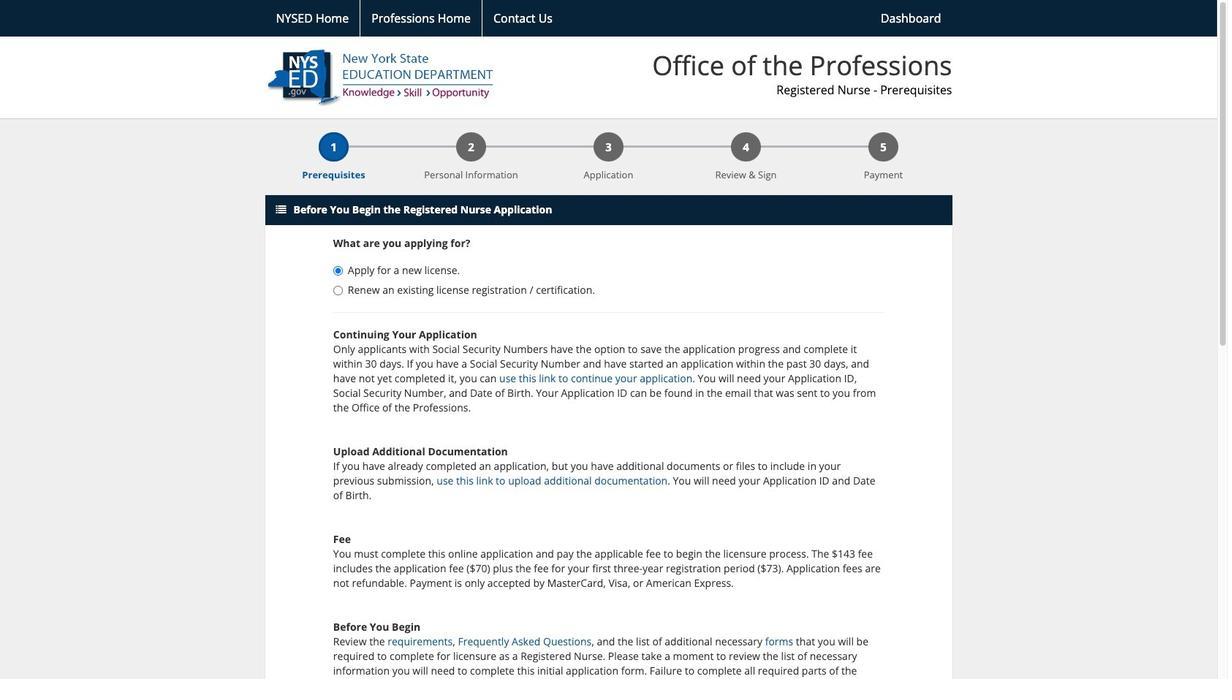 Task type: vqa. For each thing, say whether or not it's contained in the screenshot.
list icon
yes



Task type: locate. For each thing, give the bounding box(es) containing it.
None radio
[[333, 286, 343, 296]]

None radio
[[333, 266, 343, 276]]

list image
[[276, 205, 286, 215]]



